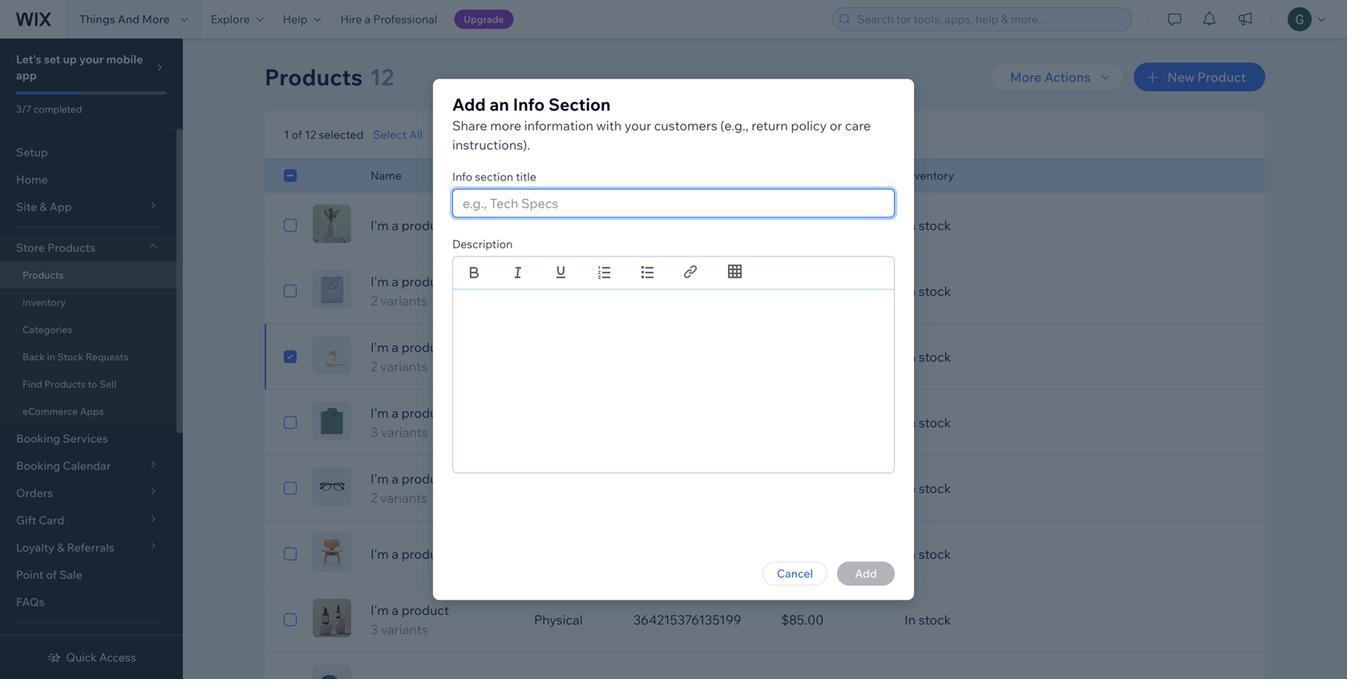 Task type: locate. For each thing, give the bounding box(es) containing it.
2 vertical spatial physical
[[534, 612, 583, 628]]

info
[[513, 94, 545, 115], [452, 170, 473, 184]]

None checkbox
[[284, 166, 297, 185], [284, 216, 297, 235], [284, 347, 297, 367], [284, 479, 297, 498], [284, 545, 297, 564], [284, 611, 297, 630], [284, 166, 297, 185], [284, 216, 297, 235], [284, 347, 297, 367], [284, 479, 297, 498], [284, 545, 297, 564], [284, 611, 297, 630]]

1 vertical spatial $85.00
[[781, 612, 824, 628]]

1 horizontal spatial info
[[513, 94, 545, 115]]

i'm a product 3 variants for in stock
[[371, 405, 449, 440]]

in stock for 5th in stock link
[[905, 481, 952, 497]]

in stock
[[905, 217, 952, 233], [905, 283, 952, 299], [905, 349, 952, 365], [905, 415, 952, 431], [905, 481, 952, 497], [905, 546, 952, 562], [905, 612, 952, 628]]

364215376135199
[[634, 612, 742, 628]]

3 stock from the top
[[919, 349, 952, 365]]

in stock for 6th in stock link from the top of the page
[[905, 546, 952, 562]]

3 i'm a product 2 variants from the top
[[371, 471, 449, 506]]

1 vertical spatial physical link
[[525, 272, 624, 310]]

actions
[[709, 128, 750, 142]]

1 i'm a product link from the top
[[361, 216, 525, 235]]

1 $85.00 from the top
[[781, 217, 824, 233]]

1 horizontal spatial your
[[625, 118, 652, 134]]

your right up
[[79, 52, 104, 66]]

of inside sidebar element
[[46, 568, 57, 582]]

upgrade button
[[454, 10, 514, 29]]

find
[[22, 378, 42, 390]]

1 vertical spatial 3
[[371, 622, 378, 638]]

or
[[830, 118, 843, 134]]

6 in stock from the top
[[905, 546, 952, 562]]

0 horizontal spatial your
[[79, 52, 104, 66]]

$85.00 link up $20.00 link
[[772, 206, 895, 245]]

7 in from the top
[[905, 612, 916, 628]]

Search for tools, apps, help & more... field
[[853, 8, 1127, 30]]

of left sale
[[46, 568, 57, 582]]

physical link for 364215376135199
[[525, 601, 624, 639]]

more right and
[[142, 12, 170, 26]]

2 i'm a product from the top
[[371, 546, 449, 562]]

3/7 completed
[[16, 103, 82, 115]]

2 vertical spatial physical link
[[525, 601, 624, 639]]

app
[[16, 68, 37, 82]]

in for third in stock link from the top of the page
[[905, 349, 916, 365]]

3 i'm from the top
[[371, 339, 389, 355]]

364215375135191
[[634, 283, 741, 299]]

back in stock requests link
[[0, 343, 176, 371]]

2 in stock link from the top
[[895, 272, 1199, 310]]

in for 6th in stock link from the top of the page
[[905, 546, 916, 562]]

5 variants from the top
[[381, 622, 428, 638]]

products inside popup button
[[48, 241, 96, 255]]

more left actions
[[679, 128, 707, 142]]

2 $85.00 from the top
[[781, 612, 824, 628]]

5 in stock from the top
[[905, 481, 952, 497]]

things and more
[[79, 12, 170, 26]]

i'm a product for $15.00
[[371, 546, 449, 562]]

0 vertical spatial more
[[142, 12, 170, 26]]

0 vertical spatial info
[[513, 94, 545, 115]]

$85.00 link for 364215376135191
[[772, 206, 895, 245]]

2 i'm a product 3 variants from the top
[[371, 602, 449, 638]]

$15.00 link
[[772, 535, 895, 574]]

products up ecommerce apps
[[44, 378, 86, 390]]

364215376135199 link
[[624, 601, 772, 639]]

more inside button
[[679, 128, 707, 142]]

hire a professional link
[[331, 0, 447, 39]]

$85.00 for 364215376135191
[[781, 217, 824, 233]]

physical link
[[525, 206, 624, 245], [525, 272, 624, 310], [525, 601, 624, 639]]

back in stock requests
[[22, 351, 128, 363]]

info right an on the top
[[513, 94, 545, 115]]

help button
[[273, 0, 331, 39]]

hire a professional
[[341, 12, 437, 26]]

1 horizontal spatial more
[[679, 128, 707, 142]]

your inside let's set up your mobile app
[[79, 52, 104, 66]]

0 vertical spatial physical
[[534, 217, 583, 233]]

set visibility
[[565, 128, 631, 142]]

apps
[[80, 406, 104, 418]]

2 stock from the top
[[919, 283, 952, 299]]

a inside hire a professional link
[[365, 12, 371, 26]]

stock for 7th in stock link from the bottom of the page
[[919, 217, 952, 233]]

services
[[63, 432, 108, 446]]

3
[[371, 424, 378, 440], [371, 622, 378, 638]]

1 in from the top
[[905, 217, 916, 233]]

0 vertical spatial inventory
[[905, 168, 955, 183]]

title
[[516, 170, 537, 184]]

2 i'm from the top
[[371, 274, 389, 290]]

products up products link
[[48, 241, 96, 255]]

6 product from the top
[[402, 546, 449, 562]]

in
[[905, 217, 916, 233], [905, 283, 916, 299], [905, 349, 916, 365], [905, 415, 916, 431], [905, 481, 916, 497], [905, 546, 916, 562], [905, 612, 916, 628]]

physical link for 364215375135191
[[525, 272, 624, 310]]

1 vertical spatial $85.00 link
[[772, 601, 895, 639]]

1 i'm a product 2 variants from the top
[[371, 274, 449, 309]]

0 vertical spatial 3
[[371, 424, 378, 440]]

select all
[[373, 128, 423, 142]]

12
[[370, 63, 394, 91], [305, 128, 316, 142]]

0 vertical spatial your
[[79, 52, 104, 66]]

4 in stock from the top
[[905, 415, 952, 431]]

share
[[452, 118, 487, 134]]

5 in from the top
[[905, 481, 916, 497]]

2 physical link from the top
[[525, 272, 624, 310]]

3 physical from the top
[[534, 612, 583, 628]]

select
[[373, 128, 407, 142]]

stock for 5th in stock link
[[919, 481, 952, 497]]

1 3 from the top
[[371, 424, 378, 440]]

0 horizontal spatial inventory
[[22, 296, 66, 308]]

0 vertical spatial $85.00 link
[[772, 206, 895, 245]]

6 in from the top
[[905, 546, 916, 562]]

to
[[88, 378, 97, 390]]

$85.00 down cancel button
[[781, 612, 824, 628]]

1 vertical spatial i'm a product
[[371, 546, 449, 562]]

Info section title field
[[458, 190, 890, 217]]

physical link for 364215376135191
[[525, 206, 624, 245]]

1 i'm a product 3 variants from the top
[[371, 405, 449, 440]]

2 i'm a product link from the top
[[361, 545, 525, 564]]

2 vertical spatial i'm a product 2 variants
[[371, 471, 449, 506]]

ecommerce apps link
[[0, 398, 176, 425]]

2 2 from the top
[[371, 359, 378, 375]]

5 in stock link from the top
[[895, 469, 1199, 508]]

1 vertical spatial your
[[625, 118, 652, 134]]

export
[[481, 128, 516, 142]]

$85.00
[[781, 217, 824, 233], [781, 612, 824, 628]]

2
[[371, 293, 378, 309], [371, 359, 378, 375], [371, 490, 378, 506]]

5 product from the top
[[402, 471, 449, 487]]

2 3 from the top
[[371, 622, 378, 638]]

4 variants from the top
[[380, 490, 428, 506]]

1 vertical spatial inventory
[[22, 296, 66, 308]]

sale
[[59, 568, 82, 582]]

3 in from the top
[[905, 349, 916, 365]]

categories link
[[0, 316, 176, 343]]

0 vertical spatial i'm a product 3 variants
[[371, 405, 449, 440]]

1 horizontal spatial inventory
[[905, 168, 955, 183]]

0 vertical spatial 2
[[371, 293, 378, 309]]

0 vertical spatial i'm a product link
[[361, 216, 525, 235]]

of
[[292, 128, 302, 142], [46, 568, 57, 582]]

i'm a product 3 variants
[[371, 405, 449, 440], [371, 602, 449, 638]]

things
[[79, 12, 115, 26]]

visibility
[[585, 128, 631, 142]]

of right the 1
[[292, 128, 302, 142]]

1 2 from the top
[[371, 293, 378, 309]]

$15.00
[[781, 546, 822, 562]]

1 variants from the top
[[380, 293, 428, 309]]

1 product from the top
[[402, 217, 449, 233]]

more actions button
[[665, 123, 779, 147]]

info left section
[[452, 170, 473, 184]]

of for 1
[[292, 128, 302, 142]]

more
[[490, 118, 522, 134]]

stock
[[57, 351, 84, 363]]

point
[[16, 568, 44, 582]]

7 in stock from the top
[[905, 612, 952, 628]]

in for fourth in stock link from the bottom of the page
[[905, 415, 916, 431]]

0 vertical spatial i'm a product
[[371, 217, 449, 233]]

booking services link
[[0, 425, 176, 452]]

2 physical from the top
[[534, 283, 583, 299]]

4 stock from the top
[[919, 415, 952, 431]]

None checkbox
[[284, 282, 297, 301], [284, 413, 297, 432], [284, 282, 297, 301], [284, 413, 297, 432]]

0 horizontal spatial more
[[142, 12, 170, 26]]

1 in stock from the top
[[905, 217, 952, 233]]

information
[[524, 118, 594, 134]]

stock for 6th in stock link from the top of the page
[[919, 546, 952, 562]]

2 $85.00 link from the top
[[772, 601, 895, 639]]

1 horizontal spatial 12
[[370, 63, 394, 91]]

stock for fourth in stock link from the bottom of the page
[[919, 415, 952, 431]]

set
[[565, 128, 583, 142]]

explore
[[211, 12, 250, 26]]

0 vertical spatial $85.00
[[781, 217, 824, 233]]

7 in stock link from the top
[[895, 601, 1199, 639]]

2 i'm a product 2 variants from the top
[[371, 339, 449, 375]]

0 vertical spatial i'm a product 2 variants
[[371, 274, 449, 309]]

3 physical link from the top
[[525, 601, 624, 639]]

0 vertical spatial physical link
[[525, 206, 624, 245]]

more actions
[[679, 128, 750, 142]]

1 vertical spatial more
[[679, 128, 707, 142]]

1 vertical spatial info
[[452, 170, 473, 184]]

1 i'm a product from the top
[[371, 217, 449, 233]]

0 horizontal spatial 12
[[305, 128, 316, 142]]

i'm a product link
[[361, 216, 525, 235], [361, 545, 525, 564]]

1 horizontal spatial of
[[292, 128, 302, 142]]

1 vertical spatial of
[[46, 568, 57, 582]]

$20.00
[[781, 283, 824, 299]]

3 in stock from the top
[[905, 349, 952, 365]]

None text field
[[452, 289, 895, 474]]

1 vertical spatial physical
[[534, 283, 583, 299]]

7 stock from the top
[[919, 612, 952, 628]]

upgrade
[[464, 13, 504, 25]]

0 vertical spatial of
[[292, 128, 302, 142]]

instructions).
[[452, 137, 531, 153]]

5 stock from the top
[[919, 481, 952, 497]]

1 vertical spatial 2
[[371, 359, 378, 375]]

2 in from the top
[[905, 283, 916, 299]]

in stock for fourth in stock link from the bottom of the page
[[905, 415, 952, 431]]

i'm a product link for $15.00
[[361, 545, 525, 564]]

add
[[452, 94, 486, 115]]

1 vertical spatial i'm a product 2 variants
[[371, 339, 449, 375]]

return
[[752, 118, 788, 134]]

1 physical link from the top
[[525, 206, 624, 245]]

in for second in stock link from the top of the page
[[905, 283, 916, 299]]

section
[[475, 170, 514, 184]]

sell
[[99, 378, 116, 390]]

12 right the 1
[[305, 128, 316, 142]]

stock
[[919, 217, 952, 233], [919, 283, 952, 299], [919, 349, 952, 365], [919, 415, 952, 431], [919, 481, 952, 497], [919, 546, 952, 562], [919, 612, 952, 628]]

inventory
[[905, 168, 955, 183], [22, 296, 66, 308]]

364215375135191 link
[[624, 272, 772, 310]]

0 horizontal spatial of
[[46, 568, 57, 582]]

2 vertical spatial 2
[[371, 490, 378, 506]]

set
[[44, 52, 60, 66]]

care
[[846, 118, 871, 134]]

of for point
[[46, 568, 57, 582]]

mobile
[[106, 52, 143, 66]]

1 $85.00 link from the top
[[772, 206, 895, 245]]

1 stock from the top
[[919, 217, 952, 233]]

info section title
[[452, 170, 537, 184]]

a
[[365, 12, 371, 26], [392, 217, 399, 233], [392, 274, 399, 290], [392, 339, 399, 355], [392, 405, 399, 421], [392, 471, 399, 487], [392, 546, 399, 562], [392, 602, 399, 619]]

in stock for third in stock link from the top of the page
[[905, 349, 952, 365]]

4 in from the top
[[905, 415, 916, 431]]

1 physical from the top
[[534, 217, 583, 233]]

your
[[79, 52, 104, 66], [625, 118, 652, 134]]

1 vertical spatial i'm a product 3 variants
[[371, 602, 449, 638]]

2 variants from the top
[[380, 359, 428, 375]]

0 horizontal spatial info
[[452, 170, 473, 184]]

$85.00 up $20.00 on the right top of page
[[781, 217, 824, 233]]

2 in stock from the top
[[905, 283, 952, 299]]

364215376135191
[[634, 217, 740, 233]]

6 stock from the top
[[919, 546, 952, 562]]

3 variants from the top
[[381, 424, 428, 440]]

an
[[490, 94, 509, 115]]

12 up select
[[370, 63, 394, 91]]

1 vertical spatial i'm a product link
[[361, 545, 525, 564]]

$85.00 link down cancel button
[[772, 601, 895, 639]]

your right with
[[625, 118, 652, 134]]



Task type: describe. For each thing, give the bounding box(es) containing it.
up
[[63, 52, 77, 66]]

$85.00 for 364215376135199
[[781, 612, 824, 628]]

access
[[99, 651, 136, 665]]

stock for third in stock link from the top of the page
[[919, 349, 952, 365]]

i'm a product 3 variants for 364215376135199
[[371, 602, 449, 638]]

variants for 364215376135199 link
[[381, 622, 428, 638]]

7 product from the top
[[402, 602, 449, 619]]

2 for 364215375135191
[[371, 293, 378, 309]]

store products button
[[0, 234, 176, 262]]

home link
[[0, 166, 176, 193]]

info inside add an info section share more information with your customers (e.g., return policy or care instructions).
[[513, 94, 545, 115]]

7 i'm from the top
[[371, 602, 389, 619]]

cancel button
[[763, 562, 828, 586]]

$85.00 link for 364215376135199
[[772, 601, 895, 639]]

point of sale link
[[0, 562, 176, 589]]

products link
[[0, 262, 176, 289]]

policy
[[791, 118, 827, 134]]

ecommerce apps
[[22, 406, 104, 418]]

products up 1 of 12 selected
[[265, 63, 363, 91]]

let's
[[16, 52, 41, 66]]

stock for first in stock link from the bottom
[[919, 612, 952, 628]]

i'm a product 2 variants for in stock
[[371, 339, 449, 375]]

physical for 364215375135191
[[534, 283, 583, 299]]

i'm a product link for 364215376135191
[[361, 216, 525, 235]]

3/7
[[16, 103, 32, 115]]

with
[[597, 118, 622, 134]]

0 vertical spatial 12
[[370, 63, 394, 91]]

section
[[549, 94, 611, 115]]

find products to sell link
[[0, 371, 176, 398]]

(e.g.,
[[721, 118, 749, 134]]

ecommerce
[[22, 406, 78, 418]]

sidebar element
[[0, 39, 183, 680]]

setup link
[[0, 139, 176, 166]]

booking services
[[16, 432, 108, 446]]

3 for in stock
[[371, 424, 378, 440]]

name
[[371, 168, 402, 183]]

cancel
[[777, 567, 813, 581]]

in for 5th in stock link
[[905, 481, 916, 497]]

2 product from the top
[[402, 274, 449, 290]]

faqs link
[[0, 589, 176, 616]]

4 product from the top
[[402, 405, 449, 421]]

categories
[[22, 324, 72, 336]]

find products to sell
[[22, 378, 116, 390]]

professional
[[373, 12, 437, 26]]

3 for 364215376135199
[[371, 622, 378, 638]]

booking
[[16, 432, 60, 446]]

quick
[[66, 651, 97, 665]]

setup
[[16, 145, 48, 159]]

variants for fourth in stock link from the bottom of the page
[[381, 424, 428, 440]]

completed
[[34, 103, 82, 115]]

5 i'm from the top
[[371, 471, 389, 487]]

export button
[[452, 123, 531, 147]]

variants for third in stock link from the top of the page
[[380, 359, 428, 375]]

add an info section share more information with your customers (e.g., return policy or care instructions).
[[452, 94, 871, 153]]

364215376135191 link
[[624, 206, 772, 245]]

in for 7th in stock link from the bottom of the page
[[905, 217, 916, 233]]

customers
[[655, 118, 718, 134]]

select all button
[[373, 128, 423, 142]]

1 in stock link from the top
[[895, 206, 1199, 245]]

i'm a product 2 variants for 364215375135191
[[371, 274, 449, 309]]

faqs
[[16, 595, 45, 609]]

quick access
[[66, 651, 136, 665]]

hire
[[341, 12, 362, 26]]

stock for second in stock link from the top of the page
[[919, 283, 952, 299]]

1 vertical spatial 12
[[305, 128, 316, 142]]

and
[[118, 12, 140, 26]]

1
[[284, 128, 289, 142]]

6 i'm from the top
[[371, 546, 389, 562]]

i'm a product for 364215376135191
[[371, 217, 449, 233]]

type
[[534, 168, 560, 183]]

6 in stock link from the top
[[895, 535, 1199, 574]]

in stock for second in stock link from the top of the page
[[905, 283, 952, 299]]

in stock for 7th in stock link from the bottom of the page
[[905, 217, 952, 233]]

help
[[283, 12, 308, 26]]

all
[[409, 128, 423, 142]]

3 2 from the top
[[371, 490, 378, 506]]

in
[[47, 351, 55, 363]]

1 i'm from the top
[[371, 217, 389, 233]]

set visibility button
[[536, 123, 660, 147]]

store
[[16, 241, 45, 255]]

your inside add an info section share more information with your customers (e.g., return policy or care instructions).
[[625, 118, 652, 134]]

back
[[22, 351, 45, 363]]

in for first in stock link from the bottom
[[905, 612, 916, 628]]

products down store
[[22, 269, 64, 281]]

inventory link
[[0, 289, 176, 316]]

point of sale
[[16, 568, 82, 582]]

4 in stock link from the top
[[895, 404, 1199, 442]]

description
[[452, 237, 513, 251]]

variants for the 364215375135191 link at the top of page
[[380, 293, 428, 309]]

3 in stock link from the top
[[895, 338, 1199, 376]]

physical for 364215376135199
[[534, 612, 583, 628]]

4 i'm from the top
[[371, 405, 389, 421]]

2 for in stock
[[371, 359, 378, 375]]

requests
[[86, 351, 128, 363]]

store products
[[16, 241, 96, 255]]

physical for 364215376135191
[[534, 217, 583, 233]]

home
[[16, 172, 48, 187]]

3 product from the top
[[402, 339, 449, 355]]

selected
[[319, 128, 364, 142]]

in stock for first in stock link from the bottom
[[905, 612, 952, 628]]

products 12
[[265, 63, 394, 91]]

1 of 12 selected
[[284, 128, 364, 142]]

let's set up your mobile app
[[16, 52, 143, 82]]

quick access button
[[47, 651, 136, 665]]

inventory inside sidebar element
[[22, 296, 66, 308]]



Task type: vqa. For each thing, say whether or not it's contained in the screenshot.
3rd Physical link from the bottom of the page
yes



